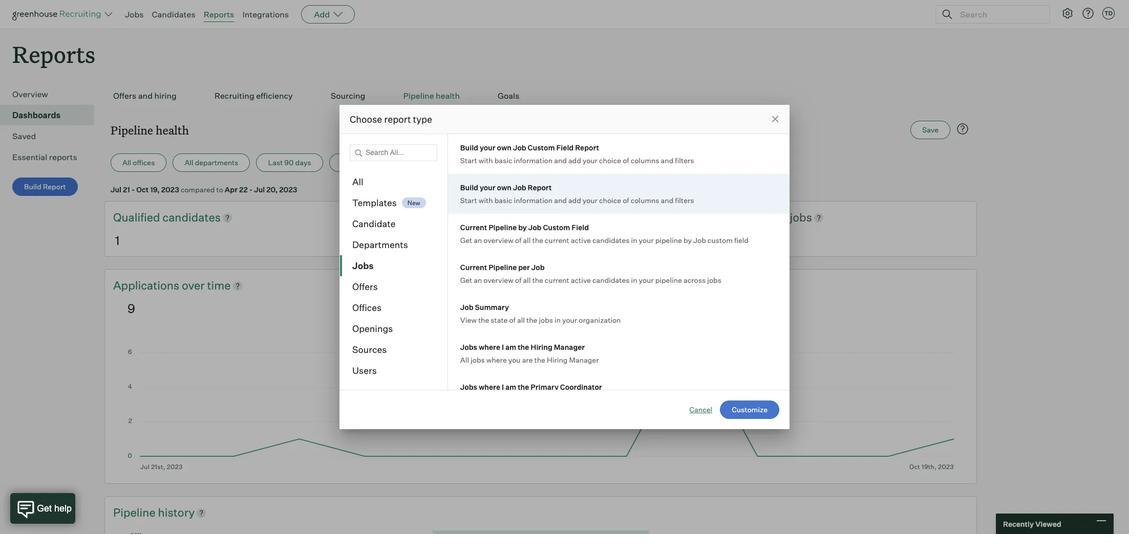 Task type: describe. For each thing, give the bounding box(es) containing it.
1 vertical spatial by
[[684, 236, 692, 245]]

offices
[[352, 302, 382, 313]]

type
[[413, 114, 432, 125]]

90
[[284, 158, 294, 167]]

offers and hiring
[[113, 91, 177, 101]]

sourcing button
[[328, 86, 368, 107]]

save
[[923, 126, 939, 134]]

are
[[522, 356, 533, 365]]

2 jul from the left
[[254, 186, 265, 194]]

across
[[684, 276, 706, 285]]

new
[[408, 199, 420, 207]]

hiring inside the all hiring managers button
[[452, 158, 471, 167]]

build report button
[[12, 178, 78, 196]]

jobs where i am the hiring manager all jobs where you are the hiring manager
[[460, 343, 599, 365]]

offers for offers
[[352, 281, 378, 292]]

overview inside current pipeline per job get an overview of all the current active candidates in your pipeline across jobs
[[484, 276, 514, 285]]

hiring inside offers and hiring button
[[154, 91, 177, 101]]

current pipeline per job get an overview of all the current active candidates in your pipeline across jobs
[[460, 263, 722, 285]]

applications
[[113, 279, 179, 292]]

apr
[[225, 186, 238, 194]]

sources
[[352, 344, 387, 355]]

all hiring managers
[[442, 158, 507, 167]]

19,
[[150, 186, 160, 194]]

openings
[[352, 323, 393, 334]]

jul 21 - oct 19, 2023 compared to apr 22 - jul 20, 2023
[[111, 186, 297, 194]]

current for get
[[460, 223, 487, 232]]

pipeline inside current pipeline by job custom field get an overview of all the current active candidates in your pipeline by job custom field
[[489, 223, 517, 232]]

candidates
[[152, 9, 195, 19]]

saved link
[[12, 130, 90, 142]]

all for all
[[352, 176, 364, 187]]

all primary recruiters
[[341, 158, 412, 167]]

field for current
[[572, 223, 589, 232]]

build report
[[24, 182, 66, 191]]

pipeline inside current pipeline per job get an overview of all the current active candidates in your pipeline across jobs
[[489, 263, 517, 272]]

0 horizontal spatial health
[[156, 123, 189, 138]]

add button
[[301, 5, 355, 24]]

the inside current pipeline by job custom field get an overview of all the current active candidates in your pipeline by job custom field
[[532, 236, 543, 245]]

current inside current pipeline by job custom field get an overview of all the current active candidates in your pipeline by job custom field
[[545, 236, 569, 245]]

Search text field
[[958, 7, 1041, 22]]

start inside "build your own job custom field report start with basic information and add your choice of columns and filters"
[[460, 156, 477, 165]]

you
[[509, 356, 521, 365]]

jobs inside jobs where i am the hiring manager all jobs where you are the hiring manager
[[460, 343, 477, 352]]

basic inside the build your own job report start with basic information and add your choice of columns and filters
[[495, 196, 512, 205]]

primary
[[531, 383, 559, 392]]

add inside "build your own job custom field report start with basic information and add your choice of columns and filters"
[[568, 156, 581, 165]]

1 2023 from the left
[[161, 186, 179, 194]]

qualified
[[113, 211, 163, 224]]

over
[[182, 279, 205, 292]]

history
[[158, 506, 195, 520]]

xychart image
[[128, 333, 954, 471]]

am for primary
[[506, 383, 516, 392]]

departments
[[352, 239, 408, 250]]

candidates link
[[152, 9, 195, 19]]

own for information
[[497, 183, 512, 192]]

offices
[[133, 158, 155, 167]]

open for openings
[[466, 211, 493, 224]]

report inside "build your own job custom field report start with basic information and add your choice of columns and filters"
[[575, 143, 599, 152]]

candidates link
[[163, 210, 221, 226]]

the up "are"
[[518, 343, 529, 352]]

columns inside the build your own job report start with basic information and add your choice of columns and filters
[[631, 196, 659, 205]]

21
[[123, 186, 130, 194]]

custom inside current pipeline by job custom field get an overview of all the current active candidates in your pipeline by job custom field
[[708, 236, 733, 245]]

cancel
[[690, 406, 713, 414]]

22
[[239, 186, 248, 194]]

recently viewed
[[1003, 520, 1062, 529]]

recruiting
[[215, 91, 254, 101]]

primary
[[351, 158, 378, 167]]

organization
[[579, 316, 621, 325]]

of inside current pipeline by job custom field get an overview of all the current active candidates in your pipeline by job custom field
[[515, 236, 522, 245]]

job custom fields button
[[524, 154, 607, 172]]

job inside job summary view the state of all the jobs in your organization
[[460, 303, 474, 312]]

0 vertical spatial manager
[[554, 343, 585, 352]]

integrations
[[242, 9, 289, 19]]

td button
[[1101, 5, 1117, 22]]

templates
[[352, 197, 397, 208]]

job summary view the state of all the jobs in your organization
[[460, 303, 621, 325]]

number of open for jobs
[[703, 211, 790, 224]]

columns inside "build your own job custom field report start with basic information and add your choice of columns and filters"
[[631, 156, 659, 165]]

choice inside the build your own job report start with basic information and add your choice of columns and filters
[[599, 196, 621, 205]]

2 - from the left
[[249, 186, 253, 194]]

and inside button
[[138, 91, 153, 101]]

all departments button
[[173, 154, 250, 172]]

reports link
[[204, 9, 234, 19]]

applications link
[[113, 278, 182, 294]]

in inside job summary view the state of all the jobs in your organization
[[555, 316, 561, 325]]

jobs inside job summary view the state of all the jobs in your organization
[[539, 316, 553, 325]]

20,
[[266, 186, 278, 194]]

recruiting efficiency
[[215, 91, 293, 101]]

departments
[[195, 158, 238, 167]]

oct
[[136, 186, 149, 194]]

with inside the build your own job report start with basic information and add your choice of columns and filters
[[479, 196, 493, 205]]

filters inside "build your own job custom field report start with basic information and add your choice of columns and filters"
[[675, 156, 694, 165]]

view
[[460, 316, 477, 325]]

customize button
[[720, 401, 780, 419]]

job custom fields
[[536, 158, 595, 167]]

choose
[[350, 114, 382, 125]]

current pipeline by job custom field get an overview of all the current active candidates in your pipeline by job custom field
[[460, 223, 749, 245]]

save button
[[911, 121, 951, 139]]

all for all departments
[[185, 158, 193, 167]]

saved
[[12, 131, 36, 141]]

coordinator
[[560, 383, 602, 392]]

to
[[216, 186, 223, 194]]

the right state
[[527, 316, 537, 325]]

custom for and
[[528, 143, 555, 152]]

1 1 from the left
[[115, 233, 120, 248]]

offers and hiring button
[[111, 86, 179, 107]]

an inside current pipeline by job custom field get an overview of all the current active candidates in your pipeline by job custom field
[[474, 236, 482, 245]]

jobs where i am the primary coordinator
[[460, 383, 602, 392]]

days
[[295, 158, 311, 167]]

0 horizontal spatial reports
[[12, 39, 95, 69]]

all hiring managers button
[[430, 154, 518, 172]]

an inside current pipeline per job get an overview of all the current active candidates in your pipeline across jobs
[[474, 276, 482, 285]]

of inside "build your own job custom field report start with basic information and add your choice of columns and filters"
[[623, 156, 629, 165]]

Search All... text field
[[350, 144, 437, 161]]

users
[[352, 365, 377, 376]]

with inside "build your own job custom field report start with basic information and add your choice of columns and filters"
[[479, 156, 493, 165]]

all inside job summary view the state of all the jobs in your organization
[[517, 316, 525, 325]]

overview
[[12, 89, 48, 99]]

build your own job report start with basic information and add your choice of columns and filters
[[460, 183, 694, 205]]

1 vertical spatial where
[[486, 356, 507, 365]]

integrations link
[[242, 9, 289, 19]]

dashboards link
[[12, 109, 90, 121]]

custom inside button
[[550, 158, 576, 167]]

cancel link
[[690, 405, 713, 415]]

efficiency
[[256, 91, 293, 101]]

job inside button
[[536, 158, 549, 167]]

where for jobs where i am the primary coordinator
[[479, 383, 500, 392]]

your inside current pipeline per job get an overview of all the current active candidates in your pipeline across jobs
[[639, 276, 654, 285]]

get inside current pipeline per job get an overview of all the current active candidates in your pipeline across jobs
[[460, 276, 472, 285]]

in inside current pipeline by job custom field get an overview of all the current active candidates in your pipeline by job custom field
[[631, 236, 637, 245]]

summary
[[475, 303, 509, 312]]

compared
[[181, 186, 215, 194]]

customize
[[732, 406, 768, 414]]

all for all hiring managers
[[442, 158, 450, 167]]

last 90 days
[[268, 158, 311, 167]]

add inside the build your own job report start with basic information and add your choice of columns and filters
[[568, 196, 581, 205]]



Task type: locate. For each thing, give the bounding box(es) containing it.
1 vertical spatial current
[[545, 276, 569, 285]]

custom up the job custom fields
[[528, 143, 555, 152]]

2 start from the top
[[460, 196, 477, 205]]

1 vertical spatial start
[[460, 196, 477, 205]]

0 horizontal spatial report
[[43, 182, 66, 191]]

1 horizontal spatial jul
[[254, 186, 265, 194]]

1 active from the top
[[571, 236, 591, 245]]

current up job summary view the state of all the jobs in your organization
[[545, 276, 569, 285]]

the left primary
[[518, 383, 529, 392]]

number of open for openings
[[408, 211, 495, 224]]

offers inside button
[[113, 91, 136, 101]]

number of open
[[408, 211, 495, 224], [703, 211, 790, 224]]

custom inside "build your own job custom field report start with basic information and add your choice of columns and filters"
[[528, 143, 555, 152]]

current inside current pipeline per job get an overview of all the current active candidates in your pipeline across jobs
[[460, 263, 487, 272]]

1 vertical spatial custom
[[543, 223, 570, 232]]

pipeline link
[[113, 505, 158, 521]]

all down openings
[[523, 236, 531, 245]]

active up 'organization'
[[571, 276, 591, 285]]

2 vertical spatial where
[[479, 383, 500, 392]]

state
[[491, 316, 508, 325]]

reports
[[204, 9, 234, 19], [12, 39, 95, 69]]

i left primary
[[502, 383, 504, 392]]

2023
[[161, 186, 179, 194], [279, 186, 297, 194]]

1 jul from the left
[[111, 186, 121, 194]]

1 horizontal spatial -
[[249, 186, 253, 194]]

2023 right "19," at the top left of the page
[[161, 186, 179, 194]]

custom inside current pipeline by job custom field get an overview of all the current active candidates in your pipeline by job custom field
[[543, 223, 570, 232]]

manager up the coordinator
[[569, 356, 599, 365]]

build down essential on the top left
[[24, 182, 41, 191]]

overview up summary
[[484, 276, 514, 285]]

pipeline
[[403, 91, 434, 101], [111, 123, 153, 138], [489, 223, 517, 232], [489, 263, 517, 272], [113, 506, 158, 520]]

history link
[[158, 505, 195, 521]]

1 horizontal spatial by
[[684, 236, 692, 245]]

0 vertical spatial field
[[557, 143, 574, 152]]

2 vertical spatial all
[[517, 316, 525, 325]]

0 horizontal spatial pipeline health
[[111, 123, 189, 138]]

1 an from the top
[[474, 236, 482, 245]]

1
[[115, 233, 120, 248], [705, 233, 710, 248]]

the down openings
[[532, 236, 543, 245]]

- right the 22
[[249, 186, 253, 194]]

0 horizontal spatial open
[[466, 211, 493, 224]]

job up per
[[528, 223, 542, 232]]

job up openings
[[513, 183, 526, 192]]

1 information from the top
[[514, 156, 553, 165]]

2 horizontal spatial report
[[575, 143, 599, 152]]

pipeline health up type
[[403, 91, 460, 101]]

1 vertical spatial custom
[[708, 236, 733, 245]]

by up the across
[[684, 236, 692, 245]]

current
[[545, 236, 569, 245], [545, 276, 569, 285]]

0 horizontal spatial -
[[132, 186, 135, 194]]

1 vertical spatial candidates
[[593, 236, 630, 245]]

field down the build your own job report start with basic information and add your choice of columns and filters in the top of the page
[[572, 223, 589, 232]]

field for add
[[557, 143, 574, 152]]

current inside current pipeline by job custom field get an overview of all the current active candidates in your pipeline by job custom field
[[460, 223, 487, 232]]

1 vertical spatial in
[[631, 276, 637, 285]]

the
[[532, 236, 543, 245], [532, 276, 543, 285], [478, 316, 489, 325], [527, 316, 537, 325], [518, 343, 529, 352], [535, 356, 545, 365], [518, 383, 529, 392]]

of inside job summary view the state of all the jobs in your organization
[[509, 316, 516, 325]]

pipeline inside pipeline health button
[[403, 91, 434, 101]]

the right "are"
[[535, 356, 545, 365]]

pipeline inside current pipeline per job get an overview of all the current active candidates in your pipeline across jobs
[[655, 276, 682, 285]]

all for all primary recruiters
[[341, 158, 350, 167]]

2 get from the top
[[460, 276, 472, 285]]

with
[[479, 156, 493, 165], [479, 196, 493, 205]]

0 horizontal spatial hiring
[[154, 91, 177, 101]]

1 down qualified link
[[115, 233, 120, 248]]

filters inside the build your own job report start with basic information and add your choice of columns and filters
[[675, 196, 694, 205]]

1 horizontal spatial health
[[436, 91, 460, 101]]

2 i from the top
[[502, 383, 504, 392]]

0 vertical spatial information
[[514, 156, 553, 165]]

overview inside current pipeline by job custom field get an overview of all the current active candidates in your pipeline by job custom field
[[484, 236, 514, 245]]

1 own from the top
[[497, 143, 512, 152]]

2 filters from the top
[[675, 196, 694, 205]]

1 horizontal spatial reports
[[204, 9, 234, 19]]

1 horizontal spatial custom
[[708, 236, 733, 245]]

1 vertical spatial health
[[156, 123, 189, 138]]

build down the all hiring managers button
[[460, 183, 478, 192]]

own inside "build your own job custom field report start with basic information and add your choice of columns and filters"
[[497, 143, 512, 152]]

am
[[506, 343, 516, 352], [506, 383, 516, 392]]

health
[[436, 91, 460, 101], [156, 123, 189, 138]]

current
[[460, 223, 487, 232], [460, 263, 487, 272]]

0 vertical spatial i
[[502, 343, 504, 352]]

where
[[479, 343, 500, 352], [486, 356, 507, 365], [479, 383, 500, 392]]

i inside jobs where i am the hiring manager all jobs where you are the hiring manager
[[502, 343, 504, 352]]

hiring right "are"
[[547, 356, 568, 365]]

start inside the build your own job report start with basic information and add your choice of columns and filters
[[460, 196, 477, 205]]

1 horizontal spatial number of open
[[703, 211, 790, 224]]

all down view
[[460, 356, 469, 365]]

1 vertical spatial information
[[514, 196, 553, 205]]

2 an from the top
[[474, 276, 482, 285]]

pipeline health inside pipeline health button
[[403, 91, 460, 101]]

am up the you
[[506, 343, 516, 352]]

1 vertical spatial hiring
[[452, 158, 471, 167]]

goals
[[498, 91, 520, 101]]

2 pipeline from the top
[[655, 276, 682, 285]]

greenhouse recruiting image
[[12, 8, 104, 20]]

manager
[[554, 343, 585, 352], [569, 356, 599, 365]]

own up the managers
[[497, 143, 512, 152]]

1 vertical spatial am
[[506, 383, 516, 392]]

0 vertical spatial by
[[518, 223, 527, 232]]

overview
[[484, 236, 514, 245], [484, 276, 514, 285]]

all for all offices
[[122, 158, 131, 167]]

1 vertical spatial an
[[474, 276, 482, 285]]

2 2023 from the left
[[279, 186, 297, 194]]

the inside current pipeline per job get an overview of all the current active candidates in your pipeline across jobs
[[532, 276, 543, 285]]

2 information from the top
[[514, 196, 553, 205]]

all inside all offices button
[[122, 158, 131, 167]]

1 horizontal spatial hiring
[[452, 158, 471, 167]]

overview link
[[12, 88, 90, 100]]

tab list containing offers and hiring
[[111, 86, 971, 107]]

field
[[557, 143, 574, 152], [572, 223, 589, 232]]

build for build your own job report start with basic information and add your choice of columns and filters
[[460, 183, 478, 192]]

1 horizontal spatial offers
[[352, 281, 378, 292]]

of
[[623, 156, 629, 165], [623, 196, 629, 205], [454, 211, 464, 224], [749, 211, 759, 224], [515, 236, 522, 245], [515, 276, 522, 285], [509, 316, 516, 325]]

configure image
[[1062, 7, 1074, 19]]

1 basic from the top
[[495, 156, 512, 165]]

2 with from the top
[[479, 196, 493, 205]]

1 vertical spatial i
[[502, 383, 504, 392]]

1 horizontal spatial pipeline health
[[403, 91, 460, 101]]

offers inside choose report type dialog
[[352, 281, 378, 292]]

2 vertical spatial candidates
[[593, 276, 630, 285]]

number up field
[[703, 211, 746, 224]]

1 vertical spatial columns
[[631, 196, 659, 205]]

am down the you
[[506, 383, 516, 392]]

-
[[132, 186, 135, 194], [249, 186, 253, 194]]

report inside the build your own job report start with basic information and add your choice of columns and filters
[[528, 183, 552, 192]]

1 vertical spatial active
[[571, 276, 591, 285]]

active inside current pipeline by job custom field get an overview of all the current active candidates in your pipeline by job custom field
[[571, 236, 591, 245]]

information inside "build your own job custom field report start with basic information and add your choice of columns and filters"
[[514, 156, 553, 165]]

0 vertical spatial pipeline health
[[403, 91, 460, 101]]

all inside all departments button
[[185, 158, 193, 167]]

applications over
[[113, 279, 207, 292]]

offers for offers and hiring
[[113, 91, 136, 101]]

hiring
[[154, 91, 177, 101], [452, 158, 471, 167]]

pipeline health button
[[401, 86, 463, 107]]

1 i from the top
[[502, 343, 504, 352]]

all left the managers
[[442, 158, 450, 167]]

current inside current pipeline per job get an overview of all the current active candidates in your pipeline across jobs
[[545, 276, 569, 285]]

1 start from the top
[[460, 156, 477, 165]]

1 vertical spatial get
[[460, 276, 472, 285]]

1 - from the left
[[132, 186, 135, 194]]

choose report type
[[350, 114, 432, 125]]

candidate
[[352, 218, 396, 229]]

field inside current pipeline by job custom field get an overview of all the current active candidates in your pipeline by job custom field
[[572, 223, 589, 232]]

candidates up current pipeline per job get an overview of all the current active candidates in your pipeline across jobs
[[593, 236, 630, 245]]

jobs inside jobs where i am the hiring manager all jobs where you are the hiring manager
[[471, 356, 485, 365]]

last
[[268, 158, 283, 167]]

by
[[518, 223, 527, 232], [684, 236, 692, 245]]

1 horizontal spatial 1
[[705, 233, 710, 248]]

candidates inside current pipeline per job get an overview of all the current active candidates in your pipeline across jobs
[[593, 276, 630, 285]]

0 horizontal spatial 1
[[115, 233, 120, 248]]

job left fields
[[536, 158, 549, 167]]

0 vertical spatial health
[[436, 91, 460, 101]]

job up the across
[[694, 236, 706, 245]]

choice
[[599, 156, 621, 165], [599, 196, 621, 205]]

candidates down compared
[[163, 211, 221, 224]]

job inside the build your own job report start with basic information and add your choice of columns and filters
[[513, 183, 526, 192]]

reports down greenhouse recruiting "image" in the top left of the page
[[12, 39, 95, 69]]

1 get from the top
[[460, 236, 472, 245]]

1 vertical spatial pipeline health
[[111, 123, 189, 138]]

0 vertical spatial filters
[[675, 156, 694, 165]]

2 1 from the left
[[705, 233, 710, 248]]

am for hiring
[[506, 343, 516, 352]]

build up all hiring managers
[[460, 143, 478, 152]]

get inside current pipeline by job custom field get an overview of all the current active candidates in your pipeline by job custom field
[[460, 236, 472, 245]]

0 horizontal spatial jul
[[111, 186, 121, 194]]

build your own job custom field report start with basic information and add your choice of columns and filters
[[460, 143, 694, 165]]

0 vertical spatial with
[[479, 156, 493, 165]]

0 vertical spatial custom
[[550, 158, 576, 167]]

add up the build your own job report start with basic information and add your choice of columns and filters in the top of the page
[[568, 156, 581, 165]]

0 vertical spatial hiring
[[531, 343, 553, 352]]

information up openings
[[514, 196, 553, 205]]

tab list
[[111, 86, 971, 107]]

0 vertical spatial all
[[523, 236, 531, 245]]

2 choice from the top
[[599, 196, 621, 205]]

own
[[497, 143, 512, 152], [497, 183, 512, 192]]

1 overview from the top
[[484, 236, 514, 245]]

choice right fields
[[599, 156, 621, 165]]

1 choice from the top
[[599, 156, 621, 165]]

job right per
[[532, 263, 545, 272]]

2 vertical spatial in
[[555, 316, 561, 325]]

9
[[128, 301, 135, 316]]

all left "primary"
[[341, 158, 350, 167]]

0 vertical spatial get
[[460, 236, 472, 245]]

the right view
[[478, 316, 489, 325]]

add
[[568, 156, 581, 165], [568, 196, 581, 205]]

0 vertical spatial pipeline
[[655, 236, 682, 245]]

current up current pipeline per job get an overview of all the current active candidates in your pipeline across jobs
[[545, 236, 569, 245]]

basic inside "build your own job custom field report start with basic information and add your choice of columns and filters"
[[495, 156, 512, 165]]

dashboards
[[12, 110, 60, 120]]

your inside job summary view the state of all the jobs in your organization
[[562, 316, 577, 325]]

0 vertical spatial current
[[460, 223, 487, 232]]

1 vertical spatial with
[[479, 196, 493, 205]]

health inside pipeline health button
[[436, 91, 460, 101]]

1 horizontal spatial open
[[761, 211, 788, 224]]

1 vertical spatial own
[[497, 183, 512, 192]]

report up fields
[[575, 143, 599, 152]]

all left offices
[[122, 158, 131, 167]]

i for primary
[[502, 383, 504, 392]]

2 open from the left
[[761, 211, 788, 224]]

2 active from the top
[[571, 276, 591, 285]]

all
[[122, 158, 131, 167], [185, 158, 193, 167], [341, 158, 350, 167], [442, 158, 450, 167], [352, 176, 364, 187], [460, 356, 469, 365]]

1 number from the left
[[408, 211, 451, 224]]

0 vertical spatial am
[[506, 343, 516, 352]]

pipeline health
[[403, 91, 460, 101], [111, 123, 189, 138]]

2 current from the top
[[545, 276, 569, 285]]

jul left 20, at the top left
[[254, 186, 265, 194]]

fields
[[577, 158, 595, 167]]

- right 21
[[132, 186, 135, 194]]

job inside "build your own job custom field report start with basic information and add your choice of columns and filters"
[[513, 143, 526, 152]]

candidates inside current pipeline by job custom field get an overview of all the current active candidates in your pipeline by job custom field
[[593, 236, 630, 245]]

where for jobs where i am the hiring manager all jobs where you are the hiring manager
[[479, 343, 500, 352]]

number for openings
[[408, 211, 451, 224]]

1 open from the left
[[466, 211, 493, 224]]

td
[[1105, 10, 1113, 17]]

all inside the all hiring managers button
[[442, 158, 450, 167]]

time link
[[207, 278, 231, 294]]

0 horizontal spatial number of open
[[408, 211, 495, 224]]

report down essential reports link on the top of the page
[[43, 182, 66, 191]]

candidates up 'organization'
[[593, 276, 630, 285]]

1 pipeline from the top
[[655, 236, 682, 245]]

custom down the build your own job report start with basic information and add your choice of columns and filters in the top of the page
[[543, 223, 570, 232]]

number of open down new
[[408, 211, 495, 224]]

pipeline inside current pipeline by job custom field get an overview of all the current active candidates in your pipeline by job custom field
[[655, 236, 682, 245]]

0 vertical spatial offers
[[113, 91, 136, 101]]

0 horizontal spatial offers
[[113, 91, 136, 101]]

0 vertical spatial hiring
[[154, 91, 177, 101]]

report down job custom fields button
[[528, 183, 552, 192]]

1 vertical spatial add
[[568, 196, 581, 205]]

of inside the build your own job report start with basic information and add your choice of columns and filters
[[623, 196, 629, 205]]

add down job custom fields button
[[568, 196, 581, 205]]

number down new
[[408, 211, 451, 224]]

2023 right 20, at the top left
[[279, 186, 297, 194]]

current for overview
[[460, 263, 487, 272]]

0 horizontal spatial 2023
[[161, 186, 179, 194]]

1 filters from the top
[[675, 156, 694, 165]]

0 vertical spatial an
[[474, 236, 482, 245]]

all left departments
[[185, 158, 193, 167]]

all down "primary"
[[352, 176, 364, 187]]

1 vertical spatial hiring
[[547, 356, 568, 365]]

open
[[466, 211, 493, 224], [761, 211, 788, 224]]

jul left 21
[[111, 186, 121, 194]]

2 number from the left
[[703, 211, 746, 224]]

1 vertical spatial reports
[[12, 39, 95, 69]]

hiring up "are"
[[531, 343, 553, 352]]

0 horizontal spatial custom
[[550, 158, 576, 167]]

all primary recruiters button
[[329, 154, 424, 172]]

1 number of open from the left
[[408, 211, 495, 224]]

filters
[[675, 156, 694, 165], [675, 196, 694, 205]]

0 vertical spatial in
[[631, 236, 637, 245]]

1 columns from the top
[[631, 156, 659, 165]]

manager down 'organization'
[[554, 343, 585, 352]]

1 vertical spatial field
[[572, 223, 589, 232]]

all departments
[[185, 158, 238, 167]]

information right the managers
[[514, 156, 553, 165]]

openings
[[495, 211, 544, 224]]

job inside current pipeline per job get an overview of all the current active candidates in your pipeline across jobs
[[532, 263, 545, 272]]

0 vertical spatial overview
[[484, 236, 514, 245]]

active up current pipeline per job get an overview of all the current active candidates in your pipeline across jobs
[[571, 236, 591, 245]]

i for hiring
[[502, 343, 504, 352]]

open for jobs
[[761, 211, 788, 224]]

own inside the build your own job report start with basic information and add your choice of columns and filters
[[497, 183, 512, 192]]

overview down openings
[[484, 236, 514, 245]]

field
[[734, 236, 749, 245]]

all down per
[[523, 276, 531, 285]]

all inside current pipeline per job get an overview of all the current active candidates in your pipeline across jobs
[[523, 276, 531, 285]]

2 add from the top
[[568, 196, 581, 205]]

0 vertical spatial choice
[[599, 156, 621, 165]]

active inside current pipeline per job get an overview of all the current active candidates in your pipeline across jobs
[[571, 276, 591, 285]]

per
[[518, 263, 530, 272]]

jobs inside current pipeline per job get an overview of all the current active candidates in your pipeline across jobs
[[707, 276, 722, 285]]

i down state
[[502, 343, 504, 352]]

all inside jobs where i am the hiring manager all jobs where you are the hiring manager
[[460, 356, 469, 365]]

1 left field
[[705, 233, 710, 248]]

1 horizontal spatial 2023
[[279, 186, 297, 194]]

choose report type dialog
[[340, 105, 790, 430]]

1 vertical spatial manager
[[569, 356, 599, 365]]

1 vertical spatial choice
[[599, 196, 621, 205]]

the up job summary view the state of all the jobs in your organization
[[532, 276, 543, 285]]

1 am from the top
[[506, 343, 516, 352]]

0 vertical spatial basic
[[495, 156, 512, 165]]

viewed
[[1036, 520, 1062, 529]]

report inside button
[[43, 182, 66, 191]]

0 vertical spatial active
[[571, 236, 591, 245]]

td button
[[1103, 7, 1115, 19]]

build for build report
[[24, 182, 41, 191]]

in inside current pipeline per job get an overview of all the current active candidates in your pipeline across jobs
[[631, 276, 637, 285]]

0 vertical spatial current
[[545, 236, 569, 245]]

pipeline health up offices
[[111, 123, 189, 138]]

0 horizontal spatial by
[[518, 223, 527, 232]]

1 horizontal spatial report
[[528, 183, 552, 192]]

by up per
[[518, 223, 527, 232]]

goals button
[[495, 86, 522, 107]]

number for jobs
[[703, 211, 746, 224]]

and
[[138, 91, 153, 101], [554, 156, 567, 165], [661, 156, 674, 165], [554, 196, 567, 205], [661, 196, 674, 205]]

job up the all hiring managers button
[[513, 143, 526, 152]]

faq image
[[957, 123, 969, 135]]

choice inside "build your own job custom field report start with basic information and add your choice of columns and filters"
[[599, 156, 621, 165]]

0 vertical spatial add
[[568, 156, 581, 165]]

recently
[[1003, 520, 1034, 529]]

build
[[460, 143, 478, 152], [24, 182, 41, 191], [460, 183, 478, 192]]

add
[[314, 9, 330, 19]]

own down the managers
[[497, 183, 512, 192]]

all inside all primary recruiters button
[[341, 158, 350, 167]]

2 am from the top
[[506, 383, 516, 392]]

custom for the
[[543, 223, 570, 232]]

of inside current pipeline per job get an overview of all the current active candidates in your pipeline across jobs
[[515, 276, 522, 285]]

pipeline
[[655, 236, 682, 245], [655, 276, 682, 285]]

2 overview from the top
[[484, 276, 514, 285]]

build inside build report button
[[24, 182, 41, 191]]

custom left field
[[708, 236, 733, 245]]

report
[[575, 143, 599, 152], [43, 182, 66, 191], [528, 183, 552, 192]]

1 add from the top
[[568, 156, 581, 165]]

custom
[[528, 143, 555, 152], [543, 223, 570, 232]]

jul
[[111, 186, 121, 194], [254, 186, 265, 194]]

reports right candidates link
[[204, 9, 234, 19]]

get
[[460, 236, 472, 245], [460, 276, 472, 285]]

0 vertical spatial columns
[[631, 156, 659, 165]]

your inside current pipeline by job custom field get an overview of all the current active candidates in your pipeline by job custom field
[[639, 236, 654, 245]]

0 horizontal spatial number
[[408, 211, 451, 224]]

your
[[480, 143, 496, 152], [583, 156, 598, 165], [480, 183, 496, 192], [583, 196, 598, 205], [639, 236, 654, 245], [639, 276, 654, 285], [562, 316, 577, 325]]

all offices
[[122, 158, 155, 167]]

0 vertical spatial where
[[479, 343, 500, 352]]

field inside "build your own job custom field report start with basic information and add your choice of columns and filters"
[[557, 143, 574, 152]]

recruiting efficiency button
[[212, 86, 295, 107]]

1 vertical spatial filters
[[675, 196, 694, 205]]

1 with from the top
[[479, 156, 493, 165]]

2 basic from the top
[[495, 196, 512, 205]]

choice up current pipeline by job custom field get an overview of all the current active candidates in your pipeline by job custom field
[[599, 196, 621, 205]]

1 horizontal spatial number
[[703, 211, 746, 224]]

custom left fields
[[550, 158, 576, 167]]

2 columns from the top
[[631, 196, 659, 205]]

1 current from the top
[[545, 236, 569, 245]]

1 vertical spatial pipeline
[[655, 276, 682, 285]]

build for build your own job custom field report start with basic information and add your choice of columns and filters
[[460, 143, 478, 152]]

2 current from the top
[[460, 263, 487, 272]]

all inside current pipeline by job custom field get an overview of all the current active candidates in your pipeline by job custom field
[[523, 236, 531, 245]]

1 vertical spatial basic
[[495, 196, 512, 205]]

over link
[[182, 278, 207, 294]]

0 vertical spatial start
[[460, 156, 477, 165]]

2 number of open from the left
[[703, 211, 790, 224]]

1 vertical spatial all
[[523, 276, 531, 285]]

1 vertical spatial overview
[[484, 276, 514, 285]]

current left openings
[[460, 223, 487, 232]]

1 vertical spatial offers
[[352, 281, 378, 292]]

last 90 days button
[[256, 154, 323, 172]]

0 vertical spatial own
[[497, 143, 512, 152]]

0 vertical spatial custom
[[528, 143, 555, 152]]

qualified link
[[113, 210, 163, 226]]

2 own from the top
[[497, 183, 512, 192]]

all right state
[[517, 316, 525, 325]]

time
[[207, 279, 231, 292]]

jobs link
[[125, 9, 144, 19]]

number of open up field
[[703, 211, 790, 224]]

information inside the build your own job report start with basic information and add your choice of columns and filters
[[514, 196, 553, 205]]

field up the job custom fields
[[557, 143, 574, 152]]

0 vertical spatial reports
[[204, 9, 234, 19]]

build inside "build your own job custom field report start with basic information and add your choice of columns and filters"
[[460, 143, 478, 152]]

1 current from the top
[[460, 223, 487, 232]]

job up view
[[460, 303, 474, 312]]

am inside jobs where i am the hiring manager all jobs where you are the hiring manager
[[506, 343, 516, 352]]

current up summary
[[460, 263, 487, 272]]

own for with
[[497, 143, 512, 152]]

build inside the build your own job report start with basic information and add your choice of columns and filters
[[460, 183, 478, 192]]

0 vertical spatial candidates
[[163, 211, 221, 224]]



Task type: vqa. For each thing, say whether or not it's contained in the screenshot.
backgrounds
no



